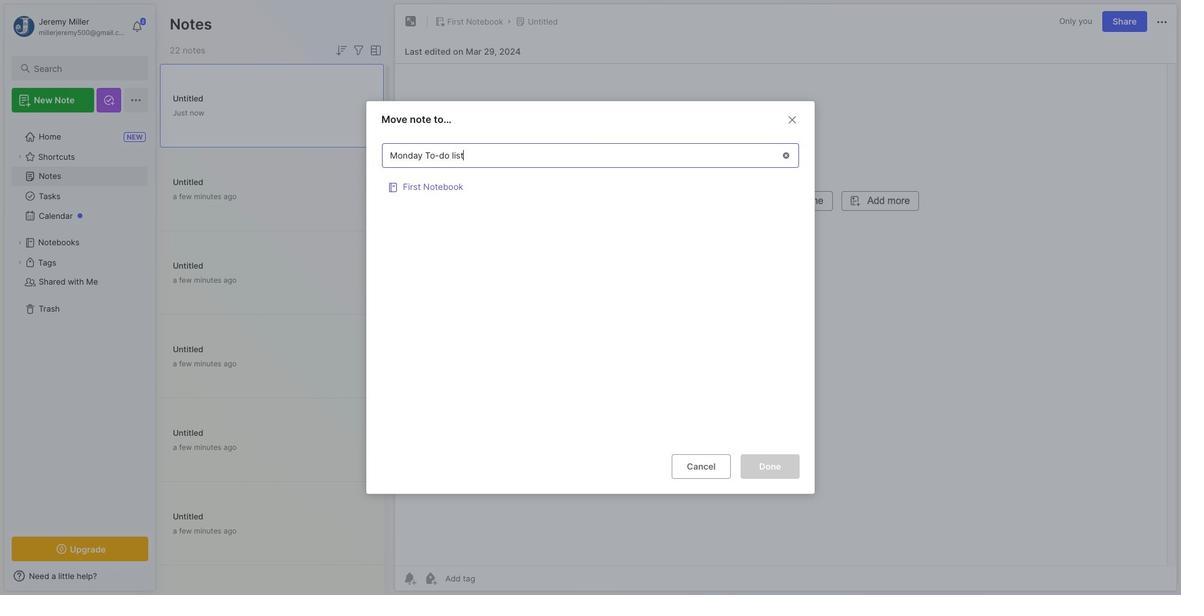 Task type: vqa. For each thing, say whether or not it's contained in the screenshot.
search field within the Main element
yes



Task type: describe. For each thing, give the bounding box(es) containing it.
add a reminder image
[[403, 572, 417, 587]]

expand note image
[[404, 14, 419, 29]]

expand tags image
[[16, 259, 23, 267]]

tree inside main element
[[4, 120, 156, 526]]

none search field inside main element
[[34, 61, 137, 76]]

expand notebooks image
[[16, 239, 23, 247]]



Task type: locate. For each thing, give the bounding box(es) containing it.
close image
[[785, 112, 800, 127]]

Search text field
[[34, 63, 137, 74]]

Find a location field
[[376, 137, 806, 445]]

tree
[[4, 120, 156, 526]]

cell inside find a location field
[[382, 174, 800, 199]]

Note Editor text field
[[395, 63, 1178, 566]]

cell
[[382, 174, 800, 199]]

None search field
[[34, 61, 137, 76]]

note window element
[[395, 4, 1178, 592]]

Find a location… text field
[[383, 145, 774, 166]]

add tag image
[[423, 572, 438, 587]]

main element
[[0, 0, 160, 596]]



